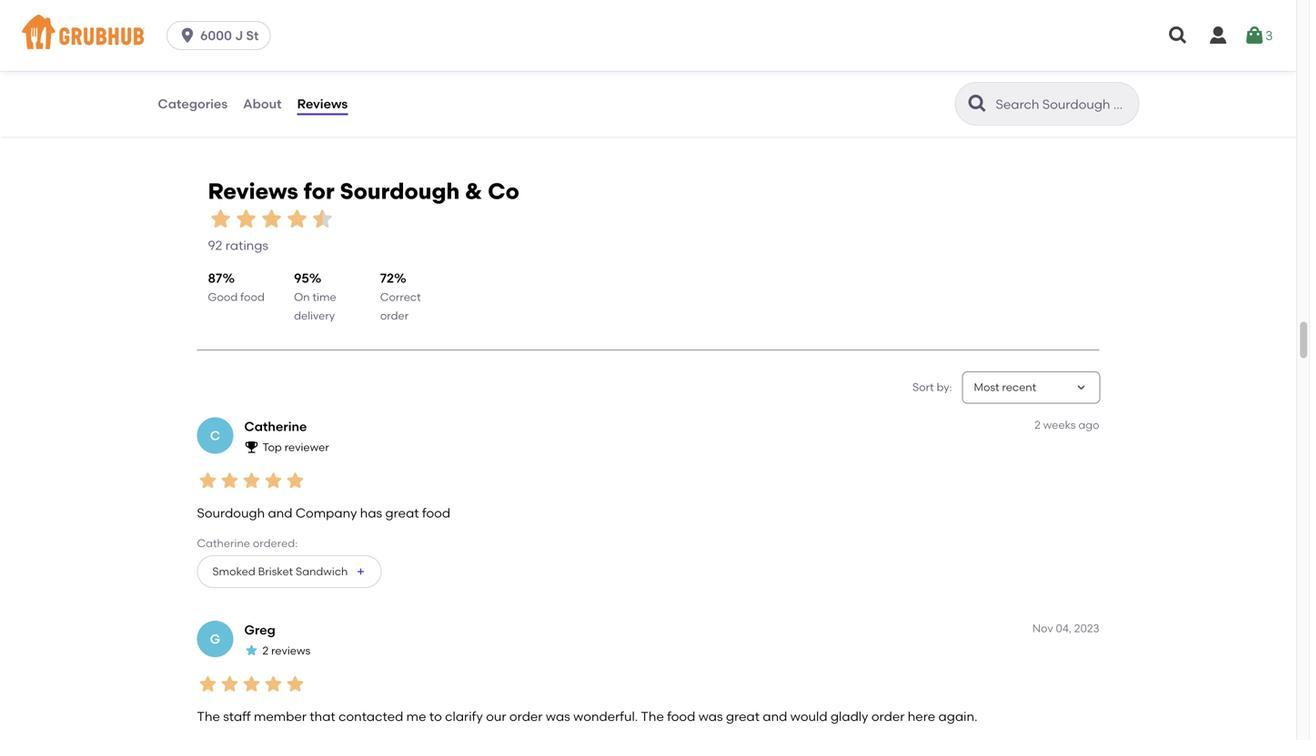 Task type: vqa. For each thing, say whether or not it's contained in the screenshot.
3.03oz
no



Task type: locate. For each thing, give the bounding box(es) containing it.
by:
[[937, 381, 953, 394]]

svg image inside 6000 j st button
[[179, 26, 197, 45]]

0 vertical spatial food
[[240, 290, 265, 304]]

&
[[465, 178, 483, 205]]

0 vertical spatial delivery
[[213, 39, 254, 52]]

0 vertical spatial reviews
[[297, 96, 348, 111]]

0 vertical spatial and
[[268, 505, 293, 521]]

the staff member that contacted me to clarify our order was wonderful. the food was great and would gladly order here again.
[[197, 709, 978, 724]]

reviews up ratings
[[208, 178, 298, 205]]

1 vertical spatial food
[[422, 505, 451, 521]]

6000
[[200, 28, 232, 43]]

and
[[268, 505, 293, 521], [763, 709, 788, 724]]

the right wonderful.
[[641, 709, 664, 724]]

2 weeks ago
[[1035, 418, 1100, 432]]

reviews button
[[296, 71, 349, 137]]

clarify
[[445, 709, 483, 724]]

1 horizontal spatial sourdough
[[340, 178, 460, 205]]

order left here
[[872, 709, 905, 724]]

1 horizontal spatial food
[[422, 505, 451, 521]]

35–50 min $4.49 delivery
[[183, 23, 254, 52]]

2 left weeks at the bottom right of page
[[1035, 418, 1041, 432]]

sourdough
[[340, 178, 460, 205], [197, 505, 265, 521]]

1 horizontal spatial order
[[510, 709, 543, 724]]

0 vertical spatial sourdough
[[340, 178, 460, 205]]

0 horizontal spatial svg image
[[179, 26, 197, 45]]

food
[[240, 290, 265, 304], [422, 505, 451, 521], [667, 709, 696, 724]]

j
[[235, 28, 243, 43]]

plus icon image
[[355, 566, 366, 577]]

0 horizontal spatial the
[[197, 709, 220, 724]]

0 horizontal spatial 2
[[263, 644, 269, 657]]

nov 04, 2023
[[1033, 622, 1100, 635]]

most recent
[[975, 381, 1037, 394]]

and left the "would"
[[763, 709, 788, 724]]

st
[[246, 28, 259, 43]]

87
[[208, 270, 223, 286]]

92
[[208, 238, 223, 253]]

delivery inside the "35–50 min $4.49 delivery"
[[213, 39, 254, 52]]

sandwich
[[296, 565, 348, 578]]

1 horizontal spatial was
[[699, 709, 723, 724]]

2 down greg
[[263, 644, 269, 657]]

order right our
[[510, 709, 543, 724]]

1 vertical spatial 2
[[263, 644, 269, 657]]

delivery inside 95 on time delivery
[[294, 309, 335, 322]]

0 vertical spatial catherine
[[244, 419, 307, 434]]

svg image
[[1168, 25, 1190, 46], [1208, 25, 1230, 46], [179, 26, 197, 45]]

gladly
[[831, 709, 869, 724]]

staff
[[223, 709, 251, 724]]

smoked brisket sandwich
[[213, 565, 348, 578]]

and up ordered:
[[268, 505, 293, 521]]

0 horizontal spatial sourdough
[[197, 505, 265, 521]]

food right "has"
[[422, 505, 451, 521]]

correct
[[380, 290, 421, 304]]

1 vertical spatial delivery
[[294, 309, 335, 322]]

svg image
[[1244, 25, 1266, 46]]

catherine
[[244, 419, 307, 434], [197, 536, 250, 550]]

sourdough left &
[[340, 178, 460, 205]]

for
[[304, 178, 335, 205]]

great left the "would"
[[726, 709, 760, 724]]

0 horizontal spatial great
[[386, 505, 419, 521]]

0 vertical spatial 2
[[1035, 418, 1041, 432]]

sourdough up catherine  ordered:
[[197, 505, 265, 521]]

sort
[[913, 381, 935, 394]]

weeks
[[1044, 418, 1076, 432]]

here
[[908, 709, 936, 724]]

member
[[254, 709, 307, 724]]

1 vertical spatial reviews
[[208, 178, 298, 205]]

co
[[488, 178, 520, 205]]

great right "has"
[[386, 505, 419, 521]]

on
[[294, 290, 310, 304]]

0 horizontal spatial was
[[546, 709, 571, 724]]

great
[[386, 505, 419, 521], [726, 709, 760, 724]]

me
[[407, 709, 426, 724]]

1 horizontal spatial 2
[[1035, 418, 1041, 432]]

the
[[197, 709, 220, 724], [641, 709, 664, 724]]

3 button
[[1244, 19, 1274, 52]]

2 horizontal spatial food
[[667, 709, 696, 724]]

87 good food
[[208, 270, 265, 304]]

food right good
[[240, 290, 265, 304]]

2 was from the left
[[699, 709, 723, 724]]

ordered:
[[253, 536, 298, 550]]

2
[[1035, 418, 1041, 432], [263, 644, 269, 657]]

time
[[313, 290, 337, 304]]

1 horizontal spatial svg image
[[1168, 25, 1190, 46]]

smoked brisket sandwich button
[[197, 555, 382, 588]]

0 horizontal spatial order
[[380, 309, 409, 322]]

72
[[380, 270, 394, 286]]

search icon image
[[967, 93, 989, 115]]

2 horizontal spatial svg image
[[1208, 25, 1230, 46]]

reviews
[[297, 96, 348, 111], [208, 178, 298, 205]]

04,
[[1056, 622, 1072, 635]]

1 vertical spatial catherine
[[197, 536, 250, 550]]

catherine up top
[[244, 419, 307, 434]]

the left staff
[[197, 709, 220, 724]]

star icon image
[[208, 206, 234, 232], [234, 206, 259, 232], [259, 206, 284, 232], [284, 206, 310, 232], [310, 206, 335, 232], [310, 206, 335, 232], [197, 470, 219, 492], [219, 470, 241, 492], [241, 470, 263, 492], [263, 470, 284, 492], [284, 470, 306, 492], [244, 643, 259, 658], [197, 673, 219, 695], [219, 673, 241, 695], [241, 673, 263, 695], [263, 673, 284, 695], [284, 673, 306, 695]]

1 horizontal spatial and
[[763, 709, 788, 724]]

3
[[1266, 28, 1274, 43]]

1 horizontal spatial the
[[641, 709, 664, 724]]

would
[[791, 709, 828, 724]]

has
[[360, 505, 382, 521]]

1 was from the left
[[546, 709, 571, 724]]

c
[[210, 428, 220, 443]]

Search Sourdough & Co  search field
[[995, 96, 1134, 113]]

2 for 2 reviews
[[263, 644, 269, 657]]

delivery down time at the top
[[294, 309, 335, 322]]

order
[[380, 309, 409, 322], [510, 709, 543, 724], [872, 709, 905, 724]]

ago
[[1079, 418, 1100, 432]]

food right wonderful.
[[667, 709, 696, 724]]

reviews right about
[[297, 96, 348, 111]]

sort by:
[[913, 381, 953, 394]]

ratings
[[226, 238, 269, 253]]

0 horizontal spatial food
[[240, 290, 265, 304]]

0 horizontal spatial delivery
[[213, 39, 254, 52]]

reviews inside button
[[297, 96, 348, 111]]

2 vertical spatial food
[[667, 709, 696, 724]]

1 vertical spatial sourdough
[[197, 505, 265, 521]]

top
[[263, 441, 282, 454]]

1 horizontal spatial delivery
[[294, 309, 335, 322]]

contacted
[[339, 709, 404, 724]]

1 vertical spatial great
[[726, 709, 760, 724]]

was
[[546, 709, 571, 724], [699, 709, 723, 724]]

order down correct
[[380, 309, 409, 322]]

delivery down min
[[213, 39, 254, 52]]

brisket
[[258, 565, 293, 578]]

delivery
[[213, 39, 254, 52], [294, 309, 335, 322]]

catherine up smoked
[[197, 536, 250, 550]]

Sort by: field
[[975, 380, 1037, 396]]



Task type: describe. For each thing, give the bounding box(es) containing it.
most
[[975, 381, 1000, 394]]

6000 j st
[[200, 28, 259, 43]]

delivery for 35–50
[[213, 39, 254, 52]]

that
[[310, 709, 336, 724]]

1 the from the left
[[197, 709, 220, 724]]

trophy icon image
[[244, 440, 259, 454]]

our
[[486, 709, 507, 724]]

food inside 87 good food
[[240, 290, 265, 304]]

2 for 2 weeks ago
[[1035, 418, 1041, 432]]

reviews for reviews
[[297, 96, 348, 111]]

$4.49
[[183, 39, 210, 52]]

delivery for 95
[[294, 309, 335, 322]]

reviews for sourdough & co
[[208, 178, 520, 205]]

reviewer
[[285, 441, 329, 454]]

caret down icon image
[[1075, 380, 1089, 395]]

95 on time delivery
[[294, 270, 337, 322]]

order inside the 72 correct order
[[380, 309, 409, 322]]

2 horizontal spatial order
[[872, 709, 905, 724]]

95
[[294, 270, 309, 286]]

min
[[218, 23, 238, 36]]

about button
[[242, 71, 283, 137]]

catherine for catherine
[[244, 419, 307, 434]]

0 vertical spatial great
[[386, 505, 419, 521]]

sourdough and company has great food
[[197, 505, 451, 521]]

6000 j st button
[[167, 21, 278, 50]]

smoked
[[213, 565, 256, 578]]

company
[[296, 505, 357, 521]]

again.
[[939, 709, 978, 724]]

2023
[[1075, 622, 1100, 635]]

nov
[[1033, 622, 1054, 635]]

about
[[243, 96, 282, 111]]

good
[[208, 290, 238, 304]]

reviews for reviews for sourdough & co
[[208, 178, 298, 205]]

reviews
[[271, 644, 311, 657]]

2 reviews
[[263, 644, 311, 657]]

0 horizontal spatial and
[[268, 505, 293, 521]]

35–50
[[183, 23, 216, 36]]

to
[[430, 709, 442, 724]]

g
[[210, 631, 221, 647]]

greg
[[244, 622, 276, 638]]

1 vertical spatial and
[[763, 709, 788, 724]]

1 horizontal spatial great
[[726, 709, 760, 724]]

categories button
[[157, 71, 229, 137]]

recent
[[1003, 381, 1037, 394]]

main navigation navigation
[[0, 0, 1297, 71]]

catherine  ordered:
[[197, 536, 298, 550]]

catherine for catherine  ordered:
[[197, 536, 250, 550]]

top reviewer
[[263, 441, 329, 454]]

72 correct order
[[380, 270, 421, 322]]

wonderful.
[[574, 709, 638, 724]]

2 the from the left
[[641, 709, 664, 724]]

92 ratings
[[208, 238, 269, 253]]

categories
[[158, 96, 228, 111]]



